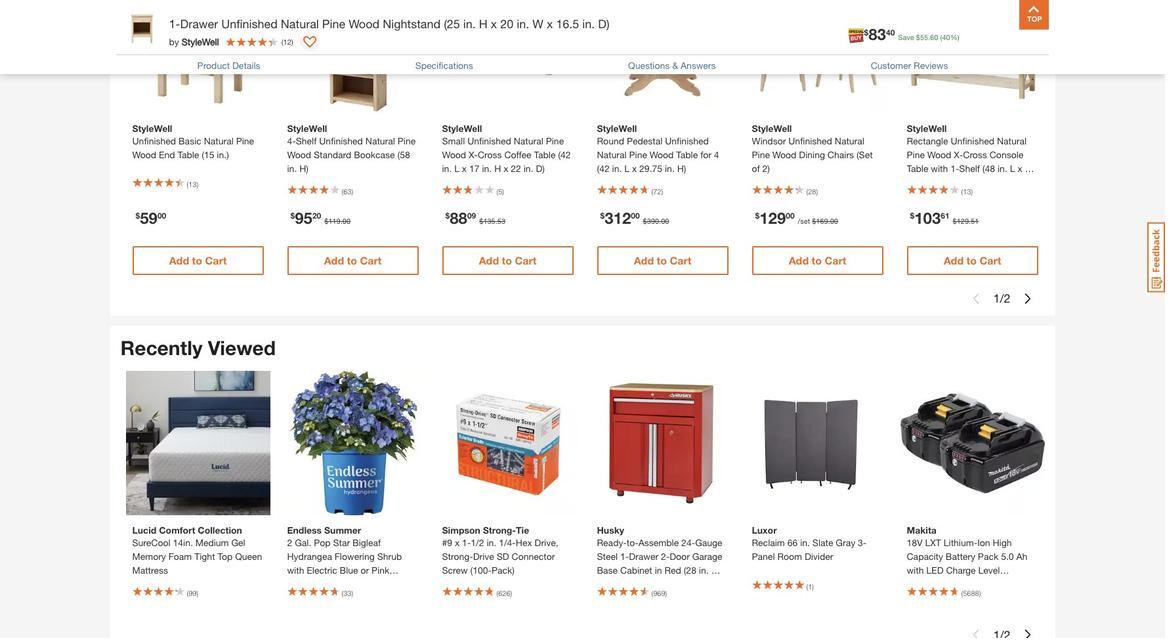 Task type: locate. For each thing, give the bounding box(es) containing it.
unfinished inside the stylewell windsor unfinished natural pine wood dining chairs (set of 2)
[[789, 135, 833, 146]]

00 right 119
[[343, 216, 351, 225]]

natural inside stylewell 4-shelf unfinished natural pine wood standard bookcase (58 in. h)
[[366, 135, 395, 146]]

( 1 )
[[807, 582, 814, 591]]

viewed
[[208, 336, 276, 360]]

) for stylewell round pedestal unfinished natural pine wood table for 4 (42 in. l x 29.75 in. h)
[[661, 187, 663, 195]]

(42 down round
[[597, 163, 610, 174]]

add to cart for 103
[[944, 254, 1002, 266]]

this is the first slide image
[[971, 293, 982, 304], [971, 630, 982, 638]]

cart for 95
[[360, 254, 382, 266]]

with up indicator
[[907, 565, 924, 576]]

3 add from the left
[[479, 254, 499, 266]]

in. right 16.5
[[583, 16, 595, 31]]

husky ready-to-assemble 24-gauge steel 1-drawer 2-door garage base cabinet in red (28 in. w x 32.8 in. h x 18.3 in. d)
[[597, 525, 727, 590]]

1 horizontal spatial pack)
[[957, 579, 980, 590]]

pine for rectangle
[[907, 149, 925, 160]]

30
[[1025, 163, 1035, 174]]

add to cart button down $ 59 00
[[132, 246, 264, 275]]

1- inside simpson strong-tie #9 x 1-1/2 in. 1/4-hex drive, strong-drive sd connector screw (100-pack)
[[462, 537, 471, 548]]

13 for 59
[[189, 180, 197, 188]]

5 add from the left
[[789, 254, 809, 266]]

. for 95
[[341, 216, 343, 225]]

0 horizontal spatial 40
[[886, 27, 895, 37]]

2 to from the left
[[347, 254, 357, 266]]

unfinished up standard
[[319, 135, 363, 146]]

( right (2-
[[962, 589, 963, 598]]

1 horizontal spatial h)
[[677, 163, 686, 174]]

pack) inside makita 18v lxt lithium-ion high capacity battery pack 5.0 ah with led charge level indicator (2-pack)
[[957, 579, 980, 590]]

tight
[[194, 551, 215, 562]]

0 horizontal spatial 13
[[189, 180, 197, 188]]

h) inside stylewell round pedestal unfinished natural pine wood table for 4 (42 in. l x 29.75 in. h)
[[677, 163, 686, 174]]

40 right 60
[[942, 33, 951, 41]]

$ 312 00 $ 390 . 00
[[600, 209, 669, 227]]

room
[[778, 551, 802, 562]]

or
[[361, 565, 369, 576]]

door
[[670, 551, 690, 562]]

gray
[[836, 537, 856, 548]]

x inside stylewell round pedestal unfinished natural pine wood table for 4 (42 in. l x 29.75 in. h)
[[632, 163, 637, 174]]

add to cart for 88
[[479, 254, 537, 266]]

0 vertical spatial 2
[[1004, 291, 1011, 305]]

( 99 )
[[187, 589, 198, 598]]

to for 95
[[347, 254, 357, 266]]

(42 inside stylewell round pedestal unfinished natural pine wood table for 4 (42 in. l x 29.75 in. h)
[[597, 163, 610, 174]]

d) right 14
[[961, 176, 970, 188]]

1 horizontal spatial 129
[[957, 216, 969, 225]]

mattress
[[132, 565, 168, 576]]

this is the first slide image left "/" at top
[[971, 293, 982, 304]]

0 vertical spatial this is the first slide image
[[971, 293, 982, 304]]

( for stylewell rectangle unfinished natural pine wood x-cross console table with 1-shelf (48 in. l x 30 in. h x 14 in. d)
[[962, 187, 963, 195]]

1 vertical spatial (42
[[597, 163, 610, 174]]

natural inside stylewell unfinished basic natural pine wood end table (15 in.)
[[204, 135, 234, 146]]

x- inside stylewell small unfinished natural pine wood x-cross coffee table (42 in. l x 17 in. h x 22 in. d)
[[469, 149, 478, 160]]

. inside $ 103 61 $ 129 . 51
[[969, 216, 971, 225]]

surecool
[[132, 537, 170, 548]]

. right /set
[[828, 216, 830, 225]]

1- left (48
[[951, 163, 960, 174]]

pine inside stylewell rectangle unfinished natural pine wood x-cross console table with 1-shelf (48 in. l x 30 in. h x 14 in. d)
[[907, 149, 925, 160]]

1 horizontal spatial w
[[711, 565, 720, 576]]

strong- up 1/4-
[[483, 525, 516, 536]]

(2-
[[946, 579, 957, 590]]

pine inside the stylewell windsor unfinished natural pine wood dining chairs (set of 2)
[[752, 149, 770, 160]]

1 horizontal spatial 20
[[500, 16, 514, 31]]

reclaim 66 in. slate gray 3-panel room divider image
[[746, 371, 890, 515]]

rectangle unfinished natural pine wood x-cross console table with 1-shelf (48 in. l x 30 in. h x 14 in. d) image
[[901, 0, 1045, 113]]

626
[[498, 589, 511, 598]]

1 horizontal spatial 1
[[994, 291, 1000, 305]]

wood up the 29.75
[[650, 149, 674, 160]]

. inside $ 95 20 $ 119 . 00
[[341, 216, 343, 225]]

5.0
[[1001, 551, 1014, 562]]

wood inside stylewell rectangle unfinished natural pine wood x-cross console table with 1-shelf (48 in. l x 30 in. h x 14 in. d)
[[928, 149, 952, 160]]

1 add from the left
[[169, 254, 189, 266]]

with inside endless summer 2 gal. pop star bigleaf hydrangea flowering shrub with electric blue or pink lacecap flowers
[[287, 565, 304, 576]]

2 horizontal spatial l
[[1010, 163, 1015, 174]]

add to cart for 312
[[634, 254, 692, 266]]

( up 53
[[497, 187, 498, 195]]

natural
[[281, 16, 319, 31], [204, 135, 234, 146], [366, 135, 395, 146], [514, 135, 544, 146], [835, 135, 865, 146], [997, 135, 1027, 146], [597, 149, 627, 160]]

cart for 103
[[980, 254, 1002, 266]]

0 horizontal spatial 129
[[760, 209, 786, 227]]

6 to from the left
[[967, 254, 977, 266]]

h left 14
[[919, 176, 926, 188]]

to for 312
[[657, 254, 667, 266]]

in.
[[463, 16, 476, 31], [517, 16, 529, 31], [583, 16, 595, 31], [287, 163, 297, 174], [442, 163, 452, 174], [482, 163, 492, 174], [524, 163, 534, 174], [612, 163, 622, 174], [665, 163, 675, 174], [998, 163, 1008, 174], [907, 176, 917, 188], [949, 176, 958, 188], [487, 537, 497, 548], [801, 537, 810, 548], [699, 565, 709, 576], [618, 579, 627, 590], [667, 579, 677, 590]]

in. right the 22
[[524, 163, 534, 174]]

wood down rectangle
[[928, 149, 952, 160]]

) for stylewell unfinished basic natural pine wood end table (15 in.)
[[197, 180, 198, 188]]

2 add from the left
[[324, 254, 344, 266]]

2 cross from the left
[[963, 149, 987, 160]]

0 horizontal spatial h)
[[300, 163, 309, 174]]

in. down round
[[612, 163, 622, 174]]

x- up the 17
[[469, 149, 478, 160]]

wood for rectangle
[[928, 149, 952, 160]]

natural for windsor
[[835, 135, 865, 146]]

unfinished inside stylewell rectangle unfinished natural pine wood x-cross console table with 1-shelf (48 in. l x 30 in. h x 14 in. d)
[[951, 135, 995, 146]]

stylewell for 129
[[752, 122, 792, 134]]

0 vertical spatial (42
[[558, 149, 571, 160]]

3 l from the left
[[1010, 163, 1015, 174]]

w inside husky ready-to-assemble 24-gauge steel 1-drawer 2-door garage base cabinet in red (28 in. w x 32.8 in. h x 18.3 in. d)
[[711, 565, 720, 576]]

product image image
[[120, 7, 163, 49]]

1 horizontal spatial (42
[[597, 163, 610, 174]]

. for 88
[[496, 216, 498, 225]]

ready-to-assemble 24-gauge steel 1-drawer 2-door garage base cabinet in red (28 in. w x 32.8 in. h x 18.3 in. d) image
[[591, 371, 735, 515]]

1 vertical spatial 1
[[808, 582, 812, 591]]

1 l from the left
[[454, 163, 460, 174]]

. right 61
[[969, 216, 971, 225]]

0 horizontal spatial strong-
[[442, 551, 473, 562]]

pack) inside simpson strong-tie #9 x 1-1/2 in. 1/4-hex drive, strong-drive sd connector screw (100-pack)
[[492, 565, 515, 576]]

13 down stylewell unfinished basic natural pine wood end table (15 in.)
[[189, 180, 197, 188]]

( 13 ) down stylewell unfinished basic natural pine wood end table (15 in.)
[[187, 180, 198, 188]]

40 inside $ 83 40
[[886, 27, 895, 37]]

1 horizontal spatial cross
[[963, 149, 987, 160]]

129 left 51
[[957, 216, 969, 225]]

natural up console
[[997, 135, 1027, 146]]

1 horizontal spatial shelf
[[960, 163, 980, 174]]

natural down round
[[597, 149, 627, 160]]

390
[[647, 216, 659, 225]]

4 add to cart from the left
[[634, 254, 692, 266]]

1 vertical spatial pack)
[[957, 579, 980, 590]]

( 13 ) for 59
[[187, 180, 198, 188]]

x- for 88
[[469, 149, 478, 160]]

x- for 103
[[954, 149, 963, 160]]

by stylewell
[[169, 36, 219, 47]]

table right coffee
[[534, 149, 556, 160]]

6 add from the left
[[944, 254, 964, 266]]

88
[[450, 209, 467, 227]]

40 left save
[[886, 27, 895, 37]]

2 left gal.
[[287, 537, 292, 548]]

natural up in.) at top
[[204, 135, 234, 146]]

16.5
[[556, 16, 579, 31]]

32.8
[[597, 579, 615, 590]]

in.)
[[217, 149, 229, 160]]

29.75
[[640, 163, 663, 174]]

1 horizontal spatial 13
[[963, 187, 971, 195]]

stylewell inside the stylewell windsor unfinished natural pine wood dining chairs (set of 2)
[[752, 122, 792, 134]]

add to cart button down 51
[[907, 246, 1038, 275]]

5 cart from the left
[[825, 254, 847, 266]]

wood for windsor
[[773, 149, 797, 160]]

129 inside $ 103 61 $ 129 . 51
[[957, 216, 969, 225]]

1 add to cart from the left
[[169, 254, 227, 266]]

natural inside the stylewell windsor unfinished natural pine wood dining chairs (set of 2)
[[835, 135, 865, 146]]

natural for unfinished
[[204, 135, 234, 146]]

2 cart from the left
[[360, 254, 382, 266]]

1 horizontal spatial l
[[625, 163, 630, 174]]

table inside stylewell unfinished basic natural pine wood end table (15 in.)
[[178, 149, 199, 160]]

( for endless summer 2 gal. pop star bigleaf hydrangea flowering shrub with electric blue or pink lacecap flowers
[[342, 589, 344, 598]]

( down blue
[[342, 589, 344, 598]]

natural inside stylewell rectangle unfinished natural pine wood x-cross console table with 1-shelf (48 in. l x 30 in. h x 14 in. d)
[[997, 135, 1027, 146]]

h) up the 95
[[300, 163, 309, 174]]

1 vertical spatial shelf
[[960, 163, 980, 174]]

1- inside stylewell rectangle unfinished natural pine wood x-cross console table with 1-shelf (48 in. l x 30 in. h x 14 in. d)
[[951, 163, 960, 174]]

. for 312
[[659, 216, 661, 225]]

1 horizontal spatial drawer
[[629, 551, 659, 562]]

customer reviews button
[[871, 60, 948, 71], [871, 60, 948, 71]]

1 vertical spatial 2
[[287, 537, 292, 548]]

1 x- from the left
[[469, 149, 478, 160]]

(48
[[983, 163, 995, 174]]

0 horizontal spatial l
[[454, 163, 460, 174]]

customer
[[871, 60, 911, 71]]

) for endless summer 2 gal. pop star bigleaf hydrangea flowering shrub with electric blue or pink lacecap flowers
[[352, 589, 353, 598]]

h) right the 29.75
[[677, 163, 686, 174]]

(28
[[684, 565, 697, 576]]

0 horizontal spatial x-
[[469, 149, 478, 160]]

4 to from the left
[[657, 254, 667, 266]]

00 inside $ 95 20 $ 119 . 00
[[343, 216, 351, 225]]

2 h) from the left
[[677, 163, 686, 174]]

pine inside stylewell round pedestal unfinished natural pine wood table for 4 (42 in. l x 29.75 in. h)
[[629, 149, 647, 160]]

) for stylewell small unfinished natural pine wood x-cross coffee table (42 in. l x 17 in. h x 22 in. d)
[[502, 187, 504, 195]]

6 add to cart from the left
[[944, 254, 1002, 266]]

l inside stylewell small unfinished natural pine wood x-cross coffee table (42 in. l x 17 in. h x 22 in. d)
[[454, 163, 460, 174]]

stylewell up rectangle
[[907, 122, 947, 134]]

2 x- from the left
[[954, 149, 963, 160]]

table left the for
[[677, 149, 698, 160]]

stylewell up end
[[132, 122, 172, 134]]

( 63 )
[[342, 187, 353, 195]]

save $ 55 . 60 ( 40 %)
[[898, 33, 960, 41]]

stylewell 4-shelf unfinished natural pine wood standard bookcase (58 in. h)
[[287, 122, 416, 174]]

/set
[[798, 216, 810, 225]]

0 horizontal spatial 20
[[312, 210, 321, 220]]

1 horizontal spatial 40
[[942, 33, 951, 41]]

x down garage
[[723, 565, 727, 576]]

add for 129
[[789, 254, 809, 266]]

end
[[159, 149, 175, 160]]

13 right 14
[[963, 187, 971, 195]]

0 horizontal spatial pack)
[[492, 565, 515, 576]]

( 13 ) for $
[[962, 187, 973, 195]]

x- left console
[[954, 149, 963, 160]]

20 inside $ 95 20 $ 119 . 00
[[312, 210, 321, 220]]

(42 inside stylewell small unfinished natural pine wood x-cross coffee table (42 in. l x 17 in. h x 22 in. d)
[[558, 149, 571, 160]]

stylewell up the windsor
[[752, 122, 792, 134]]

this is the first slide image for charge
[[971, 630, 982, 638]]

round pedestal unfinished natural pine wood table for 4 (42 in. l x 29.75 in. h) image
[[591, 0, 735, 113]]

0 horizontal spatial 1
[[808, 582, 812, 591]]

in. left 14
[[907, 176, 917, 188]]

unfinished up the 17
[[468, 135, 511, 146]]

0 horizontal spatial with
[[287, 565, 304, 576]]

2 gal. pop star bigleaf hydrangea flowering shrub with electric blue or pink lacecap flowers image
[[281, 371, 425, 515]]

(25
[[444, 16, 460, 31]]

unfinished inside stylewell 4-shelf unfinished natural pine wood standard bookcase (58 in. h)
[[319, 135, 363, 146]]

wood for drawer
[[349, 16, 380, 31]]

l inside stylewell round pedestal unfinished natural pine wood table for 4 (42 in. l x 29.75 in. h)
[[625, 163, 630, 174]]

stylewell inside stylewell rectangle unfinished natural pine wood x-cross console table with 1-shelf (48 in. l x 30 in. h x 14 in. d)
[[907, 122, 947, 134]]

0 vertical spatial strong-
[[483, 525, 516, 536]]

x
[[491, 16, 497, 31], [547, 16, 553, 31], [462, 163, 467, 174], [504, 163, 508, 174], [632, 163, 637, 174], [1018, 163, 1023, 174], [929, 176, 933, 188], [455, 537, 460, 548], [723, 565, 727, 576], [639, 579, 644, 590]]

3 add to cart from the left
[[479, 254, 537, 266]]

in. right 66
[[801, 537, 810, 548]]

dining
[[799, 149, 825, 160]]

( for luxor reclaim 66 in. slate gray 3- panel room divider
[[807, 582, 808, 591]]

pack) for charge
[[957, 579, 980, 590]]

stylewell inside stylewell small unfinished natural pine wood x-cross coffee table (42 in. l x 17 in. h x 22 in. d)
[[442, 122, 482, 134]]

( down the sd
[[497, 589, 498, 598]]

( up $ 129 00 /set $ 169 . 00
[[807, 187, 808, 195]]

2)
[[763, 163, 770, 174]]

blue
[[340, 565, 358, 576]]

l inside stylewell rectangle unfinished natural pine wood x-cross console table with 1-shelf (48 in. l x 30 in. h x 14 in. d)
[[1010, 163, 1015, 174]]

lucid comfort collection surecool 14in. medium gel memory foam tight top queen mattress
[[132, 525, 262, 576]]

00 left /set
[[786, 210, 795, 220]]

5688
[[963, 589, 979, 598]]

natural inside stylewell round pedestal unfinished natural pine wood table for 4 (42 in. l x 29.75 in. h)
[[597, 149, 627, 160]]

table inside stylewell rectangle unfinished natural pine wood x-cross console table with 1-shelf (48 in. l x 30 in. h x 14 in. d)
[[907, 163, 929, 174]]

pine for unfinished
[[236, 135, 254, 146]]

simpson strong-tie #9 x 1-1/2 in. 1/4-hex drive, strong-drive sd connector screw (100-pack)
[[442, 525, 559, 576]]

2 horizontal spatial with
[[931, 163, 948, 174]]

natural up chairs at the right top
[[835, 135, 865, 146]]

charge
[[946, 565, 976, 576]]

hex
[[516, 537, 532, 548]]

0 horizontal spatial (42
[[558, 149, 571, 160]]

with inside stylewell rectangle unfinished natural pine wood x-cross console table with 1-shelf (48 in. l x 30 in. h x 14 in. d)
[[931, 163, 948, 174]]

to for 88
[[502, 254, 512, 266]]

husky
[[597, 525, 624, 536]]

1 vertical spatial w
[[711, 565, 720, 576]]

natural up bookcase
[[366, 135, 395, 146]]

recently viewed
[[120, 336, 276, 360]]

0 vertical spatial shelf
[[296, 135, 317, 146]]

pack
[[978, 551, 999, 562]]

6 add to cart button from the left
[[907, 246, 1038, 275]]

1 horizontal spatial 2
[[1004, 291, 1011, 305]]

add to cart button for 95
[[287, 246, 419, 275]]

5 to from the left
[[812, 254, 822, 266]]

4 add to cart button from the left
[[597, 246, 729, 275]]

5 add to cart from the left
[[789, 254, 847, 266]]

1 this is the first slide image from the top
[[971, 293, 982, 304]]

h down cabinet
[[630, 579, 637, 590]]

stylewell for 103
[[907, 122, 947, 134]]

0 horizontal spatial shelf
[[296, 135, 317, 146]]

18v
[[907, 537, 923, 548]]

in. right the 17
[[482, 163, 492, 174]]

103
[[915, 209, 941, 227]]

add to cart for 129
[[789, 254, 847, 266]]

wood inside stylewell unfinished basic natural pine wood end table (15 in.)
[[132, 149, 156, 160]]

1 horizontal spatial with
[[907, 565, 924, 576]]

in. left 16.5
[[517, 16, 529, 31]]

33
[[344, 589, 352, 598]]

1 vertical spatial drawer
[[629, 551, 659, 562]]

2 add to cart button from the left
[[287, 246, 419, 275]]

3 add to cart button from the left
[[442, 246, 574, 275]]

( for stylewell windsor unfinished natural pine wood dining chairs (set of 2)
[[807, 187, 808, 195]]

wood left end
[[132, 149, 156, 160]]

$ 59 00
[[136, 209, 166, 227]]

00 right 390
[[661, 216, 669, 225]]

in. down the 4-
[[287, 163, 297, 174]]

13 for $
[[963, 187, 971, 195]]

#9 x 1-1/2 in. 1/4-hex drive, strong-drive sd connector screw (100-pack) image
[[436, 371, 580, 515]]

stylewell right by
[[182, 36, 219, 47]]

cross inside stylewell small unfinished natural pine wood x-cross coffee table (42 in. l x 17 in. h x 22 in. d)
[[478, 149, 502, 160]]

cross inside stylewell rectangle unfinished natural pine wood x-cross console table with 1-shelf (48 in. l x 30 in. h x 14 in. d)
[[963, 149, 987, 160]]

by
[[169, 36, 179, 47]]

0 horizontal spatial ( 13 )
[[187, 180, 198, 188]]

4-shelf unfinished natural pine wood standard bookcase (58 in. h) image
[[281, 0, 425, 113]]

display image
[[303, 36, 316, 49]]

unfinished inside stylewell unfinished basic natural pine wood end table (15 in.)
[[132, 135, 176, 146]]

cart for 312
[[670, 254, 692, 266]]

) for luxor reclaim 66 in. slate gray 3- panel room divider
[[812, 582, 814, 591]]

of
[[752, 163, 760, 174]]

pack) down charge
[[957, 579, 980, 590]]

( right 14
[[962, 187, 963, 195]]

stylewell up the 4-
[[287, 122, 327, 134]]

stylewell inside stylewell round pedestal unfinished natural pine wood table for 4 (42 in. l x 29.75 in. h)
[[597, 122, 637, 134]]

in. down red
[[667, 579, 677, 590]]

h right (25
[[479, 16, 488, 31]]

(42 for 88
[[558, 149, 571, 160]]

pine inside stylewell small unfinished natural pine wood x-cross coffee table (42 in. l x 17 in. h x 22 in. d)
[[546, 135, 564, 146]]

) for stylewell 4-shelf unfinished natural pine wood standard bookcase (58 in. h)
[[352, 187, 353, 195]]

18v lxt lithium-ion high capacity battery pack 5.0 ah with led charge level indicator (2-pack) image
[[901, 371, 1045, 515]]

endless
[[287, 525, 322, 536]]

l left the 29.75
[[625, 163, 630, 174]]

wood down the windsor
[[773, 149, 797, 160]]

1 h) from the left
[[300, 163, 309, 174]]

add to cart button down 390
[[597, 246, 729, 275]]

5 add to cart button from the left
[[752, 246, 883, 275]]

shelf left (48
[[960, 163, 980, 174]]

add to cart button down 53
[[442, 246, 574, 275]]

unfinished up dining
[[789, 135, 833, 146]]

4 cart from the left
[[670, 254, 692, 266]]

3 to from the left
[[502, 254, 512, 266]]

0 vertical spatial pack)
[[492, 565, 515, 576]]

1 cart from the left
[[205, 254, 227, 266]]

2 l from the left
[[625, 163, 630, 174]]

0 vertical spatial drawer
[[180, 16, 218, 31]]

. inside $ 88 09 $ 135 . 53
[[496, 216, 498, 225]]

d) right the 22
[[536, 163, 545, 174]]

wood inside the stylewell windsor unfinished natural pine wood dining chairs (set of 2)
[[773, 149, 797, 160]]

( for lucid comfort collection surecool 14in. medium gel memory foam tight top queen mattress
[[187, 589, 189, 598]]

add to cart for 95
[[324, 254, 382, 266]]

( 13 )
[[187, 180, 198, 188], [962, 187, 973, 195]]

( for stylewell unfinished basic natural pine wood end table (15 in.)
[[187, 180, 189, 188]]

) for lucid comfort collection surecool 14in. medium gel memory foam tight top queen mattress
[[197, 589, 198, 598]]

pink
[[372, 565, 390, 576]]

surecool 14in. medium gel memory foam tight top queen mattress image
[[126, 371, 270, 515]]

natural for rectangle
[[997, 135, 1027, 146]]

( down foam
[[187, 589, 189, 598]]

cross
[[478, 149, 502, 160], [963, 149, 987, 160]]

to
[[192, 254, 202, 266], [347, 254, 357, 266], [502, 254, 512, 266], [657, 254, 667, 266], [812, 254, 822, 266], [967, 254, 977, 266]]

1 vertical spatial 20
[[312, 210, 321, 220]]

1 horizontal spatial strong-
[[483, 525, 516, 536]]

6 cart from the left
[[980, 254, 1002, 266]]

natural inside stylewell small unfinished natural pine wood x-cross coffee table (42 in. l x 17 in. h x 22 in. d)
[[514, 135, 544, 146]]

shelf up standard
[[296, 135, 317, 146]]

d) down (28
[[679, 579, 688, 590]]

( left display image
[[282, 37, 283, 46]]

stylewell for 95
[[287, 122, 327, 134]]

l
[[454, 163, 460, 174], [625, 163, 630, 174], [1010, 163, 1015, 174]]

h inside stylewell small unfinished natural pine wood x-cross coffee table (42 in. l x 17 in. h x 22 in. d)
[[495, 163, 501, 174]]

#9
[[442, 537, 452, 548]]

x- inside stylewell rectangle unfinished natural pine wood x-cross console table with 1-shelf (48 in. l x 30 in. h x 14 in. d)
[[954, 149, 963, 160]]

hydrangea
[[287, 551, 332, 562]]

1 cross from the left
[[478, 149, 502, 160]]

0 horizontal spatial w
[[533, 16, 544, 31]]

x right #9
[[455, 537, 460, 548]]

( down stylewell unfinished basic natural pine wood end table (15 in.)
[[187, 180, 189, 188]]

cart for 129
[[825, 254, 847, 266]]

nightstand
[[383, 16, 441, 31]]

base
[[597, 565, 618, 576]]

add to cart button down "169"
[[752, 246, 883, 275]]

strong- up 'screw'
[[442, 551, 473, 562]]

wood inside stylewell small unfinished natural pine wood x-cross coffee table (42 in. l x 17 in. h x 22 in. d)
[[442, 149, 466, 160]]

specifications
[[415, 60, 473, 71]]

1 horizontal spatial ( 13 )
[[962, 187, 973, 195]]

2 inside endless summer 2 gal. pop star bigleaf hydrangea flowering shrub with electric blue or pink lacecap flowers
[[287, 537, 292, 548]]

add to cart button down 119
[[287, 246, 419, 275]]

2 this is the first slide image from the top
[[971, 630, 982, 638]]

pack) down the sd
[[492, 565, 515, 576]]

( down divider
[[807, 582, 808, 591]]

) for stylewell rectangle unfinished natural pine wood x-cross console table with 1-shelf (48 in. l x 30 in. h x 14 in. d)
[[971, 187, 973, 195]]

18.3
[[646, 579, 664, 590]]

h)
[[300, 163, 309, 174], [677, 163, 686, 174]]

table down basic
[[178, 149, 199, 160]]

pine inside stylewell unfinished basic natural pine wood end table (15 in.)
[[236, 135, 254, 146]]

small unfinished natural pine wood x-cross coffee table (42 in. l x 17 in. h x 22 in. d) image
[[436, 0, 580, 113]]

. for 103
[[969, 216, 971, 225]]

stylewell inside stylewell unfinished basic natural pine wood end table (15 in.)
[[132, 122, 172, 134]]

4 add from the left
[[634, 254, 654, 266]]

20 right (25
[[500, 16, 514, 31]]

( 12 )
[[282, 37, 293, 46]]

natural for small
[[514, 135, 544, 146]]

add to cart button for 88
[[442, 246, 574, 275]]

1- up by
[[169, 16, 180, 31]]

garage
[[693, 551, 723, 562]]

with for 1-
[[931, 163, 948, 174]]

led
[[927, 565, 944, 576]]

22
[[511, 163, 521, 174]]

1 left next slide icon
[[994, 291, 1000, 305]]

1 vertical spatial strong-
[[442, 551, 473, 562]]

l left the 17
[[454, 163, 460, 174]]

3 cart from the left
[[515, 254, 537, 266]]

lithium-
[[944, 537, 978, 548]]

stylewell inside stylewell 4-shelf unfinished natural pine wood standard bookcase (58 in. h)
[[287, 122, 327, 134]]

. down ( 63 )
[[341, 216, 343, 225]]

.
[[929, 33, 931, 41], [341, 216, 343, 225], [496, 216, 498, 225], [659, 216, 661, 225], [828, 216, 830, 225], [969, 216, 971, 225]]

. inside $ 312 00 $ 390 . 00
[[659, 216, 661, 225]]

pine for drawer
[[322, 16, 345, 31]]

( right 60
[[941, 33, 942, 41]]

high
[[993, 537, 1012, 548]]

20
[[500, 16, 514, 31], [312, 210, 321, 220]]

wood left nightstand
[[349, 16, 380, 31]]

2 add to cart from the left
[[324, 254, 382, 266]]

0 horizontal spatial drawer
[[180, 16, 218, 31]]

wood down the 4-
[[287, 149, 311, 160]]

1 vertical spatial this is the first slide image
[[971, 630, 982, 638]]

stylewell for 312
[[597, 122, 637, 134]]

d) inside stylewell small unfinished natural pine wood x-cross coffee table (42 in. l x 17 in. h x 22 in. d)
[[536, 163, 545, 174]]

$ 88 09 $ 135 . 53
[[446, 209, 506, 227]]

0 horizontal spatial 2
[[287, 537, 292, 548]]

gel
[[231, 537, 245, 548]]

1 horizontal spatial x-
[[954, 149, 963, 160]]

0 horizontal spatial cross
[[478, 149, 502, 160]]

00
[[158, 210, 166, 220], [631, 210, 640, 220], [786, 210, 795, 220], [343, 216, 351, 225], [661, 216, 669, 225], [830, 216, 838, 225]]

natural up coffee
[[514, 135, 544, 146]]



Task type: vqa. For each thing, say whether or not it's contained in the screenshot.


Task type: describe. For each thing, give the bounding box(es) containing it.
star
[[333, 537, 350, 548]]

1/4-
[[499, 537, 516, 548]]

ah
[[1017, 551, 1028, 562]]

00 inside $ 59 00
[[158, 210, 166, 220]]

shrub
[[377, 551, 402, 562]]

135
[[484, 216, 496, 225]]

d) right 16.5
[[598, 16, 610, 31]]

comfort
[[159, 525, 195, 536]]

. inside $ 129 00 /set $ 169 . 00
[[828, 216, 830, 225]]

details
[[232, 60, 260, 71]]

(58
[[398, 149, 410, 160]]

cross for 88
[[478, 149, 502, 160]]

memory
[[132, 551, 166, 562]]

1/2
[[471, 537, 484, 548]]

answers
[[681, 60, 716, 71]]

pine inside stylewell 4-shelf unfinished natural pine wood standard bookcase (58 in. h)
[[398, 135, 416, 146]]

x left 16.5
[[547, 16, 553, 31]]

x left the 17
[[462, 163, 467, 174]]

add to cart button for 129
[[752, 246, 883, 275]]

with for electric
[[287, 565, 304, 576]]

( 5688 )
[[962, 589, 981, 598]]

red
[[665, 565, 681, 576]]

3-
[[858, 537, 867, 548]]

l for 312
[[625, 163, 630, 174]]

with inside makita 18v lxt lithium-ion high capacity battery pack 5.0 ah with led charge level indicator (2-pack)
[[907, 565, 924, 576]]

flowers
[[325, 579, 357, 590]]

09
[[467, 210, 476, 220]]

%)
[[951, 33, 960, 41]]

top button
[[1019, 0, 1049, 30]]

customer reviews
[[871, 60, 948, 71]]

) for stylewell windsor unfinished natural pine wood dining chairs (set of 2)
[[816, 187, 818, 195]]

h inside husky ready-to-assemble 24-gauge steel 1-drawer 2-door garage base cabinet in red (28 in. w x 32.8 in. h x 18.3 in. d)
[[630, 579, 637, 590]]

2-
[[661, 551, 670, 562]]

17
[[469, 163, 480, 174]]

feedback link image
[[1148, 222, 1165, 293]]

unfinished basic natural pine wood end table (15 in.) image
[[126, 0, 270, 113]]

. right save
[[929, 33, 931, 41]]

in. left the 17
[[442, 163, 452, 174]]

x right (25
[[491, 16, 497, 31]]

add for 88
[[479, 254, 499, 266]]

) for makita 18v lxt lithium-ion high capacity battery pack 5.0 ah with led charge level indicator (2-pack)
[[979, 589, 981, 598]]

this is the first slide image for (48
[[971, 293, 982, 304]]

stylewell windsor unfinished natural pine wood dining chairs (set of 2)
[[752, 122, 873, 174]]

chairs
[[828, 149, 854, 160]]

$ 129 00 /set $ 169 . 00
[[755, 209, 838, 227]]

to for 129
[[812, 254, 822, 266]]

sd
[[497, 551, 509, 562]]

wood for unfinished
[[132, 149, 156, 160]]

table inside stylewell small unfinished natural pine wood x-cross coffee table (42 in. l x 17 in. h x 22 in. d)
[[534, 149, 556, 160]]

next slide image
[[1023, 630, 1033, 638]]

add for 312
[[634, 254, 654, 266]]

(100-
[[470, 565, 492, 576]]

(42 for 312
[[597, 163, 610, 174]]

table inside stylewell round pedestal unfinished natural pine wood table for 4 (42 in. l x 29.75 in. h)
[[677, 149, 698, 160]]

unfinished inside stylewell small unfinished natural pine wood x-cross coffee table (42 in. l x 17 in. h x 22 in. d)
[[468, 135, 511, 146]]

unfinished up the details
[[221, 16, 278, 31]]

indicator
[[907, 579, 943, 590]]

/
[[1000, 291, 1004, 305]]

pack) for sd
[[492, 565, 515, 576]]

53
[[498, 216, 506, 225]]

electric
[[307, 565, 337, 576]]

add to cart button for 312
[[597, 246, 729, 275]]

312
[[605, 209, 631, 227]]

$ 83 40
[[864, 25, 895, 43]]

( for simpson strong-tie #9 x 1-1/2 in. 1/4-hex drive, strong-drive sd connector screw (100-pack)
[[497, 589, 498, 598]]

panel
[[752, 551, 775, 562]]

00 right "169"
[[830, 216, 838, 225]]

collection
[[198, 525, 242, 536]]

( 626 )
[[497, 589, 512, 598]]

2 for 1
[[1004, 291, 1011, 305]]

simpson
[[442, 525, 481, 536]]

shelf inside stylewell 4-shelf unfinished natural pine wood standard bookcase (58 in. h)
[[296, 135, 317, 146]]

pedestal
[[627, 135, 663, 146]]

steel
[[597, 551, 618, 562]]

d) inside husky ready-to-assemble 24-gauge steel 1-drawer 2-door garage base cabinet in red (28 in. w x 32.8 in. h x 18.3 in. d)
[[679, 579, 688, 590]]

gauge
[[695, 537, 723, 548]]

1 add to cart button from the left
[[132, 246, 264, 275]]

wood for small
[[442, 149, 466, 160]]

83
[[869, 25, 886, 43]]

d) inside stylewell rectangle unfinished natural pine wood x-cross console table with 1-shelf (48 in. l x 30 in. h x 14 in. d)
[[961, 176, 970, 188]]

0 vertical spatial 20
[[500, 16, 514, 31]]

console
[[990, 149, 1024, 160]]

next slide image
[[1023, 293, 1033, 304]]

( for stylewell small unfinished natural pine wood x-cross coffee table (42 in. l x 17 in. h x 22 in. d)
[[497, 187, 498, 195]]

reviews
[[914, 60, 948, 71]]

cross for 103
[[963, 149, 987, 160]]

x left 30
[[1018, 163, 1023, 174]]

( 28 )
[[807, 187, 818, 195]]

60
[[931, 33, 939, 41]]

drawer inside husky ready-to-assemble 24-gauge steel 1-drawer 2-door garage base cabinet in red (28 in. w x 32.8 in. h x 18.3 in. d)
[[629, 551, 659, 562]]

pine for windsor
[[752, 149, 770, 160]]

in. inside simpson strong-tie #9 x 1-1/2 in. 1/4-hex drive, strong-drive sd connector screw (100-pack)
[[487, 537, 497, 548]]

add to cart button for 103
[[907, 246, 1038, 275]]

0 vertical spatial 1
[[994, 291, 1000, 305]]

windsor unfinished natural pine wood dining chairs (set of 2) image
[[746, 0, 890, 113]]

to for 103
[[967, 254, 977, 266]]

questions
[[628, 60, 670, 71]]

drive
[[473, 551, 494, 562]]

61
[[941, 210, 950, 220]]

capacity
[[907, 551, 944, 562]]

1-drawer unfinished natural pine wood nightstand (25 in. h x 20 in. w x 16.5 in. d)
[[169, 16, 610, 31]]

for
[[701, 149, 712, 160]]

small
[[442, 135, 465, 146]]

drive,
[[535, 537, 559, 548]]

1 to from the left
[[192, 254, 202, 266]]

12
[[283, 37, 291, 46]]

natural for drawer
[[281, 16, 319, 31]]

queen
[[235, 551, 262, 562]]

h) inside stylewell 4-shelf unfinished natural pine wood standard bookcase (58 in. h)
[[300, 163, 309, 174]]

59
[[140, 209, 158, 227]]

product details
[[197, 60, 260, 71]]

(15
[[202, 149, 214, 160]]

add for 95
[[324, 254, 344, 266]]

2 for endless
[[287, 537, 292, 548]]

( for stylewell round pedestal unfinished natural pine wood table for 4 (42 in. l x 29.75 in. h)
[[652, 187, 653, 195]]

bigleaf
[[353, 537, 381, 548]]

makita
[[907, 525, 937, 536]]

in. right (25
[[463, 16, 476, 31]]

00 left 390
[[631, 210, 640, 220]]

4
[[714, 149, 719, 160]]

in. right the 29.75
[[665, 163, 675, 174]]

in. right 32.8
[[618, 579, 627, 590]]

reclaim
[[752, 537, 785, 548]]

l for 88
[[454, 163, 460, 174]]

wood inside stylewell round pedestal unfinished natural pine wood table for 4 (42 in. l x 29.75 in. h)
[[650, 149, 674, 160]]

level
[[979, 565, 1000, 576]]

( for husky ready-to-assemble 24-gauge steel 1-drawer 2-door garage base cabinet in red (28 in. w x 32.8 in. h x 18.3 in. d)
[[652, 589, 653, 598]]

questions & answers
[[628, 60, 716, 71]]

x left the 18.3
[[639, 579, 644, 590]]

( for makita 18v lxt lithium-ion high capacity battery pack 5.0 ah with led charge level indicator (2-pack)
[[962, 589, 963, 598]]

in. right (28
[[699, 565, 709, 576]]

slate
[[813, 537, 834, 548]]

wood inside stylewell 4-shelf unfinished natural pine wood standard bookcase (58 in. h)
[[287, 149, 311, 160]]

$ inside $ 83 40
[[864, 27, 869, 37]]

in. right (48
[[998, 163, 1008, 174]]

shelf inside stylewell rectangle unfinished natural pine wood x-cross console table with 1-shelf (48 in. l x 30 in. h x 14 in. d)
[[960, 163, 980, 174]]

makita 18v lxt lithium-ion high capacity battery pack 5.0 ah with led charge level indicator (2-pack)
[[907, 525, 1028, 590]]

battery
[[946, 551, 976, 562]]

1- inside husky ready-to-assemble 24-gauge steel 1-drawer 2-door garage base cabinet in red (28 in. w x 32.8 in. h x 18.3 in. d)
[[621, 551, 629, 562]]

x inside simpson strong-tie #9 x 1-1/2 in. 1/4-hex drive, strong-drive sd connector screw (100-pack)
[[455, 537, 460, 548]]

product
[[197, 60, 230, 71]]

x left the 22
[[504, 163, 508, 174]]

$ 103 61 $ 129 . 51
[[910, 209, 979, 227]]

to-
[[627, 537, 639, 548]]

x left 14
[[929, 176, 933, 188]]

in. inside luxor reclaim 66 in. slate gray 3- panel room divider
[[801, 537, 810, 548]]

) for husky ready-to-assemble 24-gauge steel 1-drawer 2-door garage base cabinet in red (28 in. w x 32.8 in. h x 18.3 in. d)
[[665, 589, 667, 598]]

h inside stylewell rectangle unfinished natural pine wood x-cross console table with 1-shelf (48 in. l x 30 in. h x 14 in. d)
[[919, 176, 926, 188]]

95
[[295, 209, 312, 227]]

5
[[498, 187, 502, 195]]

in. inside stylewell 4-shelf unfinished natural pine wood standard bookcase (58 in. h)
[[287, 163, 297, 174]]

( for stylewell 4-shelf unfinished natural pine wood standard bookcase (58 in. h)
[[342, 187, 344, 195]]

add for 103
[[944, 254, 964, 266]]

$ inside $ 59 00
[[136, 210, 140, 220]]

0 vertical spatial w
[[533, 16, 544, 31]]

pine for small
[[546, 135, 564, 146]]

55
[[921, 33, 929, 41]]

cart for 88
[[515, 254, 537, 266]]

unfinished inside stylewell round pedestal unfinished natural pine wood table for 4 (42 in. l x 29.75 in. h)
[[665, 135, 709, 146]]

) for simpson strong-tie #9 x 1-1/2 in. 1/4-hex drive, strong-drive sd connector screw (100-pack)
[[511, 589, 512, 598]]

tie
[[516, 525, 529, 536]]

in. right 14
[[949, 176, 958, 188]]

bookcase
[[354, 149, 395, 160]]

stylewell for 88
[[442, 122, 482, 134]]

1 / 2
[[994, 291, 1011, 305]]

&
[[672, 60, 678, 71]]



